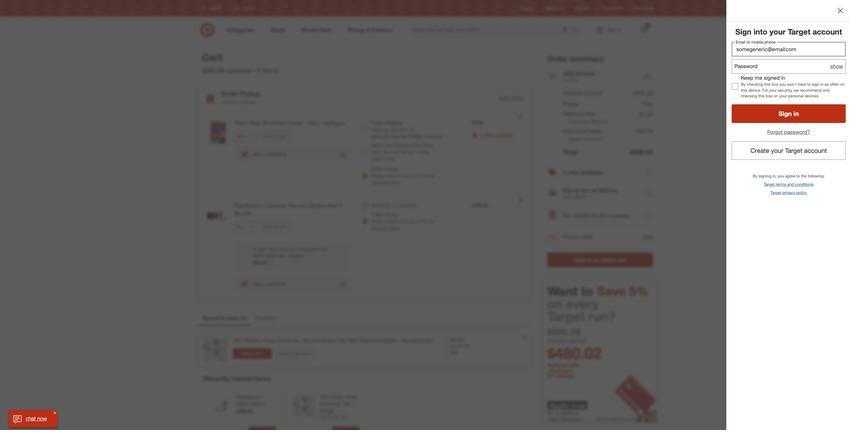 Task type: describe. For each thing, give the bounding box(es) containing it.
tomorrow
[[424, 134, 443, 139]]

console inside playstation 5 digital edition console
[[236, 408, 254, 413]]

1 horizontal spatial by
[[402, 134, 406, 139]]

every
[[566, 296, 599, 312]]

$505.28 for $505.28 subtotal
[[202, 67, 225, 74]]

1 vertical spatial box
[[766, 93, 772, 98]]

console inside playstation 5 console marvel's spider-man 2 bundle
[[267, 202, 287, 209]]

cart item ready to fulfill group containing raisin bran breakfast cereal - 24oz - kellogg's
[[198, 111, 531, 194]]

hours for change store button related to store pickup radio
[[403, 173, 415, 179]]

on right often
[[840, 82, 845, 87]]

day
[[376, 120, 383, 125]]

40ct plastic finial christmas tree ornament set pale teal/gold/slate - wondershop™ link
[[233, 337, 434, 344]]

target privacy policy link
[[770, 190, 807, 195]]

as inside keep me signed in by checking this box you won't have to sign in as often on this device. for your security, we recommend only checking this box on your personal devices.
[[825, 82, 829, 87]]

1 vertical spatial offer
[[568, 169, 579, 176]]

none password field inside sign into your target account dialog
[[732, 59, 846, 74]]

for left gift
[[591, 212, 598, 219]]

(
[[241, 315, 242, 322]]

- left 24oz
[[304, 120, 306, 126]]

2 vertical spatial 1
[[242, 315, 245, 322]]

in right sign
[[820, 82, 824, 87]]

affirm image left with
[[547, 189, 558, 199]]

sign into your target account dialog
[[726, 0, 851, 430]]

add a substitute for topmost add "button"
[[253, 151, 287, 157]]

finial for 40ct plastic finial christmas tree ornament set pale teal/gold/slate - wondershop™
[[262, 337, 274, 344]]

run?
[[589, 309, 616, 324]]

offer inside cart item ready to fulfill group
[[484, 132, 493, 138]]

✕
[[54, 409, 56, 413]]

1 vertical spatial redcard
[[551, 368, 572, 374]]

on down estimated taxes
[[583, 136, 588, 142]]

me
[[755, 74, 762, 81]]

in down personal
[[794, 110, 799, 117]]

teal/gold/slate
[[359, 337, 396, 344]]

later for breakfast
[[280, 134, 288, 139]]

order up $555.03 total 2 items
[[547, 54, 568, 63]]

sale for $10.50 reg $15.00 sale
[[340, 414, 348, 419]]

to inside keep me signed in by checking this box you won't have to sign in as often on this device. for your security, we recommend only checking this box on your personal devices.
[[807, 82, 811, 87]]

2 vertical spatial you
[[778, 173, 784, 178]]

subtotal for subtotal (2 items)
[[563, 90, 583, 97]]

none text field inside sign into your target account dialog
[[732, 42, 846, 56]]

1 vertical spatial checking
[[741, 93, 757, 98]]

allstate
[[288, 253, 304, 259]]

2 substitute from the top
[[266, 281, 287, 287]]

nov
[[399, 127, 408, 133]]

2 vertical spatial this
[[758, 93, 765, 98]]

weekly ad link
[[545, 5, 564, 11]]

now for apply
[[571, 401, 586, 410]]

1 vertical spatial a
[[263, 281, 265, 287]]

2 items
[[257, 67, 279, 74]]

create your target account
[[750, 147, 827, 154]]

same day delivery with shipt get it as soon as 6pm today learn more
[[371, 142, 433, 161]]

stores
[[643, 6, 654, 11]]

1 horizontal spatial 1 offer available button
[[547, 162, 653, 183]]

0 vertical spatial redcard
[[575, 6, 590, 11]]

for inside "apply now for a credit or debit redcard"
[[548, 410, 554, 416]]

learn
[[371, 156, 383, 161]]

saved for later ( 1 )
[[202, 315, 247, 322]]

it inside "2-day shipping get it by sat, nov 18 when you order by 12:00pm tomorrow"
[[380, 127, 382, 133]]

shipt
[[422, 142, 433, 148]]

raisin bran breakfast cereal - 24oz - kellogg's image
[[204, 119, 230, 146]]

change store button for store pickup radio
[[371, 179, 399, 186]]

2 vertical spatial add button
[[338, 281, 347, 287]]

hours for change store button related to store pickup option
[[403, 218, 415, 224]]

find
[[634, 6, 642, 11]]

1 horizontal spatial with
[[569, 362, 579, 369]]

signed
[[764, 74, 780, 81]]

devices.
[[805, 93, 819, 98]]

want to save 5% *
[[548, 284, 650, 299]]

create
[[750, 147, 769, 154]]

40ct plastic finial christmas tree ornament set pale teal/gold/slate - wondershop&#8482; image
[[202, 335, 229, 362]]

order down shipping
[[371, 212, 383, 217]]

order inside 'order pickup 2 items at pinole'
[[221, 90, 238, 98]]

order
[[390, 134, 401, 139]]

tree for -
[[342, 401, 351, 407]]

2 vertical spatial later
[[228, 315, 239, 322]]

0 vertical spatial by
[[384, 127, 389, 133]]

*
[[649, 285, 650, 290]]

plastic for 40ct plastic finial christmas tree ornament set - wondershop™
[[330, 394, 344, 400]]

$480.02
[[548, 344, 602, 363]]

raisin bran breakfast cereal - 24oz - kellogg's
[[234, 120, 346, 126]]

sign for sign in to check out
[[575, 257, 586, 263]]

by inside keep me signed in by checking this box you won't have to sign in as often on this device. for your security, we recommend only checking this box on your personal devices.
[[741, 82, 746, 87]]

to left check
[[594, 257, 599, 263]]

to inside the 40ct plastic finial christmas tree ornament set pale teal/gold/slate - wondershop™ "list item"
[[250, 351, 254, 356]]

pickup down more
[[384, 166, 398, 172]]

0 vertical spatial checking
[[747, 82, 763, 87]]

it inside same day delivery with shipt get it as soon as 6pm today learn more
[[380, 149, 382, 155]]

0 vertical spatial this
[[764, 82, 771, 87]]

registry link
[[520, 5, 534, 11]]

find stores link
[[634, 5, 654, 11]]

What can we help you find? suggestions appear below search field
[[409, 23, 574, 37]]

search
[[570, 27, 585, 34]]

only
[[823, 88, 830, 93]]

playstation 5 console marvel's spider-man 2 bundle
[[234, 202, 342, 217]]

promo
[[563, 234, 579, 240]]

favorites
[[255, 315, 276, 322]]

2 down same day delivery with shipt get it as soon as 6pm today learn more
[[399, 173, 402, 179]]

order pickup 2 items at pinole
[[221, 90, 261, 105]]

target circle
[[601, 6, 623, 11]]

total
[[584, 70, 595, 77]]

in,
[[772, 173, 777, 178]]

redcard link
[[575, 5, 590, 11]]

- right 24oz
[[321, 120, 323, 126]]

as down delivery
[[401, 149, 406, 155]]

as up affirm at the top right of the page
[[574, 187, 580, 194]]

for right saved
[[219, 315, 226, 322]]

order pickup ready within 2 hours at pinole change store for change store button related to store pickup option
[[371, 212, 434, 231]]

playstation 5 digital edition console link
[[236, 394, 275, 413]]

digital
[[236, 401, 249, 407]]

$399.99
[[236, 409, 253, 414]]

pinole inside 'order pickup 2 items at pinole'
[[243, 99, 256, 105]]

for down breakfast
[[274, 134, 279, 139]]

2 down 'stores'
[[647, 24, 649, 28]]

1 offer available inside cart item ready to fulfill group
[[480, 132, 513, 138]]

$10.50 reg $15.00 sale
[[320, 409, 348, 419]]

you inside "2-day shipping get it by sat, nov 18 when you order by 12:00pm tomorrow"
[[383, 134, 389, 139]]

5 for digital
[[261, 394, 264, 400]]

- inside 'link'
[[397, 337, 399, 344]]

you inside keep me signed in by checking this box you won't have to sign in as often on this device. for your security, we recommend only checking this box on your personal devices.
[[779, 82, 786, 87]]

0 vertical spatial 1 offer available button
[[480, 132, 513, 138]]

reg
[[450, 344, 457, 349]]

1 horizontal spatial available
[[495, 132, 513, 138]]

forgot password?
[[767, 129, 810, 135]]

(2
[[585, 91, 588, 96]]

your right "into"
[[770, 27, 786, 36]]

ornament for pale
[[313, 337, 337, 344]]

2-
[[371, 120, 376, 125]]

delivery
[[394, 142, 411, 148]]

1 vertical spatial add button
[[643, 233, 653, 241]]

similar
[[289, 351, 301, 356]]

cereal
[[287, 120, 303, 126]]

affirm image left pay
[[548, 190, 557, 196]]

pickup up regional
[[563, 101, 579, 107]]

store for change store button related to store pickup option
[[389, 225, 399, 231]]

items inside button
[[302, 351, 312, 356]]

wondershop™ inside 'link'
[[401, 337, 434, 344]]

save for later button for console
[[261, 221, 291, 232]]

breakfast
[[263, 120, 286, 126]]

search button
[[570, 23, 585, 39]]

within for change store button related to store pickup option
[[386, 218, 398, 224]]

or
[[575, 410, 580, 416]]

based on 94564
[[569, 136, 603, 142]]

device.
[[749, 88, 761, 93]]

bundle
[[234, 210, 251, 217]]

sign in to check out button
[[547, 253, 653, 267]]

day
[[384, 142, 392, 148]]

your inside 'button'
[[771, 147, 783, 154]]

40ct plastic finial christmas tree ornament set pale teal/gold/slate - wondershop™
[[233, 337, 434, 344]]

$10.50 for $10.50 reg $15.00 sale
[[320, 409, 334, 414]]

we
[[794, 88, 799, 93]]

sign for sign into your target account
[[735, 27, 752, 36]]

edition
[[251, 401, 265, 407]]

sign for sign in
[[779, 110, 792, 117]]

not eligible for gift message
[[563, 212, 630, 219]]

personal
[[788, 93, 804, 98]]

shop similar items button
[[276, 348, 315, 359]]

order down learn
[[371, 166, 383, 172]]

get inside same day delivery with shipt get it as soon as 6pm today learn more
[[371, 149, 379, 155]]

as right low
[[592, 187, 597, 194]]

chat now
[[26, 414, 47, 420]]

chat
[[26, 414, 36, 420]]

change store button for store pickup option
[[371, 225, 399, 231]]

sign into your target account
[[735, 27, 842, 36]]

playstation 5 console marvel's spider-man 2 bundle link
[[234, 202, 351, 217]]

0 vertical spatial account
[[813, 27, 842, 36]]

0 horizontal spatial subtotal
[[226, 67, 251, 74]]

shop similar items
[[279, 351, 312, 356]]

Store pickup radio
[[362, 218, 368, 225]]

pickup down shipping not available
[[384, 212, 398, 217]]

cart
[[202, 51, 222, 63]]

0 vertical spatial a
[[263, 151, 265, 157]]

2 inside playstation 5 console marvel's spider-man 2 bundle
[[339, 202, 342, 209]]

1 vertical spatial this
[[741, 88, 747, 93]]

on every target run?
[[548, 296, 616, 324]]

target circle link
[[601, 5, 623, 11]]

add to cart button
[[233, 348, 272, 359]]

credit
[[560, 410, 573, 416]]

the
[[801, 173, 807, 178]]

1 vertical spatial 1
[[563, 169, 566, 176]]

$505.28 subtotal
[[202, 67, 251, 74]]

1 horizontal spatial by
[[753, 173, 758, 178]]

add a substitute for the bottom add "button"
[[253, 281, 287, 287]]

plastic for 40ct plastic finial christmas tree ornament set pale teal/gold/slate - wondershop™
[[245, 337, 261, 344]]

$15.00 for $10.50 reg $15.00 sale
[[327, 414, 339, 419]]

recently
[[203, 375, 230, 382]]

summary
[[570, 54, 604, 63]]

0 vertical spatial add button
[[338, 151, 347, 158]]

to left the
[[796, 173, 800, 178]]

when
[[371, 134, 381, 139]]

set for -
[[342, 408, 349, 413]]

show button
[[831, 63, 843, 70]]

weekly
[[545, 6, 558, 11]]

spider-
[[310, 202, 327, 209]]

in right signed
[[781, 74, 785, 81]]

save for later button for breakfast
[[261, 131, 291, 142]]

items inside 'order pickup 2 items at pinole'
[[225, 99, 236, 105]]



Task type: locate. For each thing, give the bounding box(es) containing it.
order down $505.28 subtotal
[[221, 90, 238, 98]]

- inside 2 year video games protection plan ($450-$499.99) - allstate
[[285, 253, 287, 259]]

in
[[781, 74, 785, 81], [820, 82, 824, 87], [794, 110, 799, 117], [588, 257, 592, 263]]

1 horizontal spatial $15.00
[[458, 344, 470, 349]]

0 horizontal spatial now
[[37, 414, 47, 420]]

ornament left pale
[[313, 337, 337, 344]]

change store button right store pickup option
[[371, 225, 399, 231]]

your down 'security,'
[[779, 93, 787, 98]]

1 left favorites
[[242, 315, 245, 322]]

2 hours from the top
[[403, 218, 415, 224]]

soon
[[390, 149, 400, 155]]

sale right reg
[[340, 414, 348, 419]]

console left marvel's
[[267, 202, 287, 209]]

pickup down 2 items
[[240, 90, 261, 98]]

1 horizontal spatial wondershop™
[[401, 337, 434, 344]]

0 horizontal spatial 1 offer available button
[[480, 132, 513, 138]]

none checkbox inside sign into your target account dialog
[[732, 83, 738, 90]]

playstation up digital
[[236, 394, 260, 400]]

40ct inside 40ct plastic finial christmas tree ornament set - wondershop™
[[320, 394, 329, 400]]

2 inside $555.03 total 2 items
[[563, 77, 566, 83]]

0 vertical spatial you
[[779, 82, 786, 87]]

40ct plastic finial christmas tree ornament set pale teal/gold/slate - wondershop™ list item
[[198, 331, 531, 366]]

sale inside $10.50 reg $15.00 sale
[[450, 349, 459, 355]]

chat now dialog
[[9, 409, 58, 426]]

target inside 'button'
[[785, 147, 802, 154]]

$555.03 down order summary
[[563, 70, 582, 77]]

redcard down $480.02 at the bottom right of page
[[551, 368, 572, 374]]

1 vertical spatial available
[[581, 169, 603, 176]]

1 vertical spatial $15.00
[[327, 414, 339, 419]]

eligible
[[573, 212, 590, 219]]

1 vertical spatial 1 offer available
[[563, 169, 603, 176]]

$505.28 up free
[[634, 90, 653, 97]]

1 ready from the top
[[371, 173, 384, 179]]

1 vertical spatial 5%
[[548, 373, 555, 379]]

terms
[[776, 182, 786, 187]]

1 add a substitute from the top
[[253, 151, 287, 157]]

0 horizontal spatial wondershop™
[[320, 414, 349, 420]]

save for later down breakfast
[[264, 134, 288, 139]]

items inside $555.03 total 2 items
[[567, 77, 578, 83]]

following:
[[808, 173, 825, 178]]

0 vertical spatial 5
[[263, 202, 266, 209]]

0 vertical spatial ornament
[[313, 337, 337, 344]]

keep me signed in by checking this box you won't have to sign in as often on this device. for your security, we recommend only checking this box on your personal devices.
[[741, 74, 845, 98]]

pinole
[[243, 99, 256, 105], [421, 173, 434, 179], [421, 218, 434, 224]]

keep
[[741, 74, 753, 81]]

subtotal for subtotal with
[[548, 362, 568, 369]]

finial inside 'link'
[[262, 337, 274, 344]]

subtotal left (2
[[563, 90, 583, 97]]

playstation 5 console marvel&#39;s spider-man 2 bundle image
[[204, 202, 230, 229]]

0 horizontal spatial sign
[[575, 257, 586, 263]]

40ct inside 40ct plastic finial christmas tree ornament set pale teal/gold/slate - wondershop™ 'link'
[[233, 337, 243, 344]]

cart item ready to fulfill group
[[198, 111, 531, 194], [198, 194, 531, 300]]

total
[[563, 148, 578, 156]]

cart
[[255, 351, 263, 356]]

by down keep
[[741, 82, 746, 87]]

at down shipping not available
[[416, 218, 420, 224]]

1 change store button from the top
[[371, 179, 399, 186]]

at down 6pm
[[416, 173, 420, 179]]

with inside same day delivery with shipt get it as soon as 6pm today learn more
[[412, 142, 420, 148]]

None radio
[[362, 202, 368, 209]]

5% savings
[[548, 373, 575, 379]]

1 horizontal spatial $10.50
[[450, 337, 464, 343]]

Service plan checkbox
[[241, 253, 248, 260]]

- down 'games'
[[285, 253, 287, 259]]

$505.28 for $505.28
[[634, 90, 653, 97]]

0 vertical spatial change
[[371, 180, 387, 185]]

a inside "apply now for a credit or debit redcard"
[[555, 410, 558, 416]]

ready for change store button related to store pickup radio
[[371, 173, 384, 179]]

finial for 40ct plastic finial christmas tree ornament set - wondershop™
[[345, 394, 356, 400]]

later down playstation 5 console marvel's spider-man 2 bundle
[[280, 224, 288, 229]]

as down day
[[384, 149, 389, 155]]

5 inside playstation 5 digital edition console
[[261, 394, 264, 400]]

change down shipping
[[371, 225, 387, 231]]

save for later button down playstation 5 console marvel's spider-man 2 bundle
[[261, 221, 291, 232]]

2 cart item ready to fulfill group from the top
[[198, 194, 531, 300]]

1 up pay
[[563, 169, 566, 176]]

later left (
[[228, 315, 239, 322]]

get up learn
[[371, 149, 379, 155]]

0 vertical spatial subtotal
[[563, 90, 583, 97]]

sale inside '$10.50 reg $15.00 sale'
[[340, 414, 348, 419]]

save for breakfast
[[264, 134, 273, 139]]

save up 'video' on the bottom of the page
[[264, 224, 273, 229]]

sign up forgot password?
[[779, 110, 792, 117]]

1 vertical spatial estimated
[[563, 128, 587, 134]]

2 it from the top
[[380, 149, 382, 155]]

0 vertical spatial 40ct
[[233, 337, 243, 344]]

set for pale
[[338, 337, 346, 344]]

2 ready from the top
[[371, 218, 384, 224]]

2 change from the top
[[371, 225, 387, 231]]

2 down shipping not available
[[399, 218, 402, 224]]

0 vertical spatial finial
[[262, 337, 274, 344]]

$555.03 inside $555.03 total 2 items
[[563, 70, 582, 77]]

1 vertical spatial now
[[37, 414, 47, 420]]

set inside 40ct plastic finial christmas tree ornament set - wondershop™
[[342, 408, 349, 413]]

2 horizontal spatial 1
[[563, 169, 566, 176]]

ready
[[371, 173, 384, 179], [371, 218, 384, 224]]

this down for
[[758, 93, 765, 98]]

2 within from the top
[[386, 218, 398, 224]]

subtotal
[[226, 67, 251, 74], [567, 338, 587, 344]]

affirm image
[[547, 189, 558, 199], [548, 190, 557, 196]]

0 vertical spatial cart item ready to fulfill group
[[198, 111, 531, 194]]

0 vertical spatial store
[[389, 180, 399, 185]]

on left every
[[548, 296, 563, 312]]

current
[[548, 338, 566, 344]]

you up 'security,'
[[779, 82, 786, 87]]

bag
[[591, 119, 599, 124]]

a
[[263, 151, 265, 157], [263, 281, 265, 287], [555, 410, 558, 416]]

redcard right ad
[[575, 6, 590, 11]]

40ct for 40ct plastic finial christmas tree ornament set pale teal/gold/slate - wondershop™
[[233, 337, 243, 344]]

2 inside 2 year video games protection plan ($450-$499.99) - allstate
[[253, 246, 256, 252]]

by
[[384, 127, 389, 133], [402, 134, 406, 139]]

$555.03
[[563, 70, 582, 77], [631, 148, 653, 156]]

as up only
[[825, 82, 829, 87]]

favorites link
[[251, 312, 280, 326]]

into
[[754, 27, 768, 36]]

0 vertical spatial $10.50
[[450, 337, 464, 343]]

have
[[798, 82, 806, 87]]

2 horizontal spatial available
[[581, 169, 603, 176]]

now right chat
[[37, 414, 47, 420]]

taxes
[[589, 128, 601, 134]]

1 vertical spatial order pickup ready within 2 hours at pinole change store
[[371, 212, 434, 231]]

0 vertical spatial order pickup ready within 2 hours at pinole change store
[[371, 166, 434, 185]]

sign
[[812, 82, 819, 87]]

1 vertical spatial by
[[753, 173, 758, 178]]

christmas for 40ct plastic finial christmas tree ornament set pale teal/gold/slate - wondershop™
[[276, 337, 300, 344]]

0 vertical spatial box
[[772, 82, 778, 87]]

1 vertical spatial add a substitute
[[253, 281, 287, 287]]

1 vertical spatial it
[[380, 149, 382, 155]]

save for console
[[264, 224, 273, 229]]

1 vertical spatial with
[[569, 362, 579, 369]]

plastic up add to cart
[[245, 337, 261, 344]]

0 horizontal spatial with
[[412, 142, 420, 148]]

hours
[[403, 173, 415, 179], [403, 218, 415, 224]]

registry
[[520, 6, 534, 11]]

2 link
[[637, 23, 652, 37]]

hours down shipping not available
[[403, 218, 415, 224]]

1 horizontal spatial console
[[267, 202, 287, 209]]

wondershop™ inside 40ct plastic finial christmas tree ornament set - wondershop™
[[320, 414, 349, 420]]

1 vertical spatial christmas
[[320, 401, 341, 407]]

low
[[581, 187, 590, 194]]

2 horizontal spatial sign
[[779, 110, 792, 117]]

0 vertical spatial add a substitute
[[253, 151, 287, 157]]

1 inside cart item ready to fulfill group
[[480, 132, 483, 138]]

circle
[[613, 6, 623, 11]]

1 cart item ready to fulfill group from the top
[[198, 111, 531, 194]]

1 vertical spatial get
[[371, 149, 379, 155]]

plastic inside 40ct plastic finial christmas tree ornament set - wondershop™
[[330, 394, 344, 400]]

add a substitute down breakfast
[[253, 151, 287, 157]]

1 vertical spatial account
[[804, 147, 827, 154]]

redcard inside "apply now for a credit or debit redcard"
[[561, 416, 582, 423]]

apply now for a credit or debit redcard
[[548, 401, 586, 423]]

- inside 40ct plastic finial christmas tree ornament set - wondershop™
[[350, 408, 352, 413]]

0 horizontal spatial $10.50
[[320, 409, 334, 414]]

later down raisin bran breakfast cereal - 24oz - kellogg's
[[280, 134, 288, 139]]

1 vertical spatial wondershop™
[[320, 414, 349, 420]]

2 store from the top
[[389, 225, 399, 231]]

1 vertical spatial finial
[[345, 394, 356, 400]]

at inside 'order pickup 2 items at pinole'
[[238, 99, 242, 105]]

sale
[[450, 349, 459, 355], [340, 414, 348, 419]]

ornament inside 40ct plastic finial christmas tree ornament set - wondershop™
[[320, 408, 341, 413]]

now right apply
[[571, 401, 586, 410]]

now inside "apply now for a credit or debit redcard"
[[571, 401, 586, 410]]

$15.00 inside $10.50 reg $15.00 sale
[[458, 344, 470, 349]]

within down shipping not available
[[386, 218, 398, 224]]

get inside "2-day shipping get it by sat, nov 18 when you order by 12:00pm tomorrow"
[[371, 127, 379, 133]]

0 horizontal spatial $505.28
[[202, 67, 225, 74]]

save for later for breakfast
[[264, 134, 288, 139]]

40ct plastic finial christmas tree ornament set - wondershop™ image
[[293, 394, 316, 417], [293, 394, 316, 417]]

playstation for playstation 5 console marvel's spider-man 2 bundle
[[234, 202, 261, 209]]

change for change store button related to store pickup option
[[371, 225, 387, 231]]

redcard down apply now button
[[561, 416, 582, 423]]

now for chat
[[37, 414, 47, 420]]

by left "signing"
[[753, 173, 758, 178]]

Store pickup radio
[[362, 173, 368, 179]]

order pickup ready within 2 hours at pinole change store for change store button related to store pickup radio
[[371, 166, 434, 185]]

conditions
[[795, 182, 814, 187]]

plastic up '$10.50 reg $15.00 sale'
[[330, 394, 344, 400]]

$69.00
[[253, 260, 267, 265]]

within for change store button related to store pickup radio
[[386, 173, 398, 179]]

sign down "promo code"
[[575, 257, 586, 263]]

2 vertical spatial redcard
[[561, 416, 582, 423]]

more
[[384, 156, 395, 161]]

by down nov
[[402, 134, 406, 139]]

on
[[840, 82, 845, 87], [774, 93, 778, 98], [583, 136, 588, 142], [548, 296, 563, 312]]

often
[[830, 82, 839, 87]]

1 offer available button up $52/mo.
[[547, 162, 653, 183]]

$555.03 for $555.03 total 2 items
[[563, 70, 582, 77]]

None radio
[[362, 126, 368, 133], [362, 149, 368, 156], [362, 126, 368, 133], [362, 149, 368, 156]]

40ct for 40ct plastic finial christmas tree ornament set - wondershop™
[[320, 394, 329, 400]]

store for change store button related to store pickup radio
[[389, 180, 399, 185]]

ready for change store button related to store pickup option
[[371, 218, 384, 224]]

playstation inside playstation 5 digital edition console
[[236, 394, 260, 400]]

tree up shop similar items
[[301, 337, 311, 344]]

cart item ready to fulfill group containing playstation 5 console marvel's spider-man 2 bundle
[[198, 194, 531, 300]]

1 substitute from the top
[[266, 151, 287, 157]]

- right the teal/gold/slate at the bottom of page
[[397, 337, 399, 344]]

1 horizontal spatial sale
[[450, 349, 459, 355]]

2 save for later from the top
[[264, 224, 288, 229]]

save up run?
[[597, 284, 626, 299]]

to right want
[[581, 284, 593, 299]]

1 horizontal spatial $505.28
[[548, 326, 581, 338]]

console down digital
[[236, 408, 254, 413]]

0 vertical spatial hours
[[403, 173, 415, 179]]

subtotal inside the $505.28 current subtotal $480.02
[[567, 338, 587, 344]]

regional fees
[[563, 110, 596, 117]]

later for console
[[280, 224, 288, 229]]

redcard
[[575, 6, 590, 11], [551, 368, 572, 374], [561, 416, 582, 423]]

None text field
[[732, 42, 846, 56]]

0 vertical spatial now
[[571, 401, 586, 410]]

0 vertical spatial change store button
[[371, 179, 399, 186]]

with
[[563, 194, 572, 200]]

0 vertical spatial $15.00
[[458, 344, 470, 349]]

christmas for 40ct plastic finial christmas tree ornament set - wondershop™
[[320, 401, 341, 407]]

$15.00 inside '$10.50 reg $15.00 sale'
[[327, 414, 339, 419]]

tree
[[301, 337, 311, 344], [342, 401, 351, 407]]

sign left "into"
[[735, 27, 752, 36]]

1 vertical spatial save for later
[[264, 224, 288, 229]]

ready right store pickup radio
[[371, 173, 384, 179]]

reg
[[320, 414, 326, 419]]

playstation inside playstation 5 console marvel's spider-man 2 bundle
[[234, 202, 261, 209]]

video
[[267, 246, 279, 252]]

on down 'security,'
[[774, 93, 778, 98]]

2 right $505.28 subtotal
[[257, 67, 260, 74]]

$555.03 for $555.03
[[631, 148, 653, 156]]

to
[[807, 82, 811, 87], [796, 173, 800, 178], [594, 257, 599, 263], [581, 284, 593, 299], [250, 351, 254, 356]]

checking
[[747, 82, 763, 87], [741, 93, 757, 98]]

christmas
[[276, 337, 300, 344], [320, 401, 341, 407]]

$505.28 up $480.02 at the bottom right of page
[[548, 326, 581, 338]]

your
[[770, 27, 786, 36], [769, 88, 777, 93], [779, 93, 787, 98], [771, 147, 783, 154]]

finial up cart
[[262, 337, 274, 344]]

$505.28 current subtotal $480.02
[[548, 326, 602, 363]]

save for later
[[264, 134, 288, 139], [264, 224, 288, 229]]

2 vertical spatial save
[[597, 284, 626, 299]]

playstation up bundle
[[234, 202, 261, 209]]

0 vertical spatial console
[[267, 202, 287, 209]]

None password field
[[732, 59, 846, 74]]

1 save for later from the top
[[264, 134, 288, 139]]

playstation for playstation 5 digital edition console
[[236, 394, 260, 400]]

console
[[267, 202, 287, 209], [236, 408, 254, 413]]

2 order pickup ready within 2 hours at pinole change store from the top
[[371, 212, 434, 231]]

fees
[[585, 110, 596, 117]]

1 order pickup ready within 2 hours at pinole change store from the top
[[371, 166, 434, 185]]

ad
[[559, 6, 564, 11]]

order pickup ready within 2 hours at pinole change store
[[371, 166, 434, 185], [371, 212, 434, 231]]

in left check
[[588, 257, 592, 263]]

set
[[338, 337, 346, 344], [342, 408, 349, 413]]

wondershop™
[[401, 337, 434, 344], [320, 414, 349, 420]]

0 vertical spatial tree
[[301, 337, 311, 344]]

set inside 'link'
[[338, 337, 346, 344]]

sale down reg
[[450, 349, 459, 355]]

substitute down breakfast
[[266, 151, 287, 157]]

2 save for later button from the top
[[261, 221, 291, 232]]

gift
[[599, 212, 607, 219]]

1 vertical spatial 5
[[261, 394, 264, 400]]

$499.99
[[472, 202, 488, 208]]

get up when
[[371, 127, 379, 133]]

sign in button
[[732, 104, 846, 123]]

tree inside 40ct plastic finial christmas tree ornament set - wondershop™
[[342, 401, 351, 407]]

debit
[[548, 416, 560, 423]]

0 vertical spatial offer
[[484, 132, 493, 138]]

playstation 5 digital edition console image
[[209, 394, 232, 417], [209, 394, 232, 417]]

2 inside 'order pickup 2 items at pinole'
[[221, 99, 224, 105]]

*some
[[595, 417, 607, 422]]

viewed
[[231, 375, 252, 382]]

1
[[480, 132, 483, 138], [563, 169, 566, 176], [242, 315, 245, 322]]

1 down the $5.29
[[480, 132, 483, 138]]

2 horizontal spatial $505.28
[[634, 90, 653, 97]]

1 get from the top
[[371, 127, 379, 133]]

2
[[647, 24, 649, 28], [257, 67, 260, 74], [563, 77, 566, 83], [221, 99, 224, 105], [399, 173, 402, 179], [339, 202, 342, 209], [399, 218, 402, 224], [253, 246, 256, 252]]

available
[[495, 132, 513, 138], [581, 169, 603, 176], [399, 202, 417, 208]]

0 vertical spatial sign
[[735, 27, 752, 36]]

None checkbox
[[732, 83, 738, 90]]

1 horizontal spatial plastic
[[330, 394, 344, 400]]

$1.00 button
[[640, 109, 653, 119]]

24oz
[[308, 120, 319, 126]]

0 vertical spatial at
[[238, 99, 242, 105]]

0 horizontal spatial 5%
[[548, 373, 555, 379]]

2 add a substitute from the top
[[253, 281, 287, 287]]

1 vertical spatial $10.50
[[320, 409, 334, 414]]

shipping
[[384, 120, 402, 125]]

$505.28 inside the $505.28 current subtotal $480.02
[[548, 326, 581, 338]]

tree inside 'link'
[[301, 337, 311, 344]]

estimated bag fee
[[569, 119, 608, 124]]

christmas inside 40ct plastic finial christmas tree ornament set - wondershop™
[[320, 401, 341, 407]]

this up for
[[764, 82, 771, 87]]

to up recommend
[[807, 82, 811, 87]]

ornament inside 'link'
[[313, 337, 337, 344]]

2 vertical spatial available
[[399, 202, 417, 208]]

$505.28 for $505.28 current subtotal $480.02
[[548, 326, 581, 338]]

1 save for later button from the top
[[261, 131, 291, 142]]

0 horizontal spatial sale
[[340, 414, 348, 419]]

hours down 6pm
[[403, 173, 415, 179]]

substitute
[[266, 151, 287, 157], [266, 281, 287, 287]]

save for later down playstation 5 console marvel's spider-man 2 bundle
[[264, 224, 288, 229]]

1 horizontal spatial finial
[[345, 394, 356, 400]]

1 within from the top
[[386, 173, 398, 179]]

5 for console
[[263, 202, 266, 209]]

with up savings
[[569, 362, 579, 369]]

0 vertical spatial 1
[[480, 132, 483, 138]]

2 vertical spatial $505.28
[[548, 326, 581, 338]]

shipping not available
[[371, 202, 417, 208]]

$10.50 for $10.50 reg $15.00 sale
[[450, 337, 464, 343]]

ready right store pickup option
[[371, 218, 384, 224]]

within down more
[[386, 173, 398, 179]]

$10.50 inside '$10.50 reg $15.00 sale'
[[320, 409, 334, 414]]

estimated down "regional fees"
[[569, 119, 589, 124]]

privacy
[[783, 190, 795, 195]]

estimated for estimated taxes
[[563, 128, 587, 134]]

add inside button
[[241, 351, 249, 356]]

18
[[409, 127, 414, 133]]

target
[[601, 6, 612, 11], [788, 27, 810, 36], [785, 147, 802, 154], [764, 182, 775, 187], [770, 190, 781, 195], [548, 309, 585, 324]]

1 store from the top
[[389, 180, 399, 185]]

finial inside 40ct plastic finial christmas tree ornament set - wondershop™
[[345, 394, 356, 400]]

1 it from the top
[[380, 127, 382, 133]]

based
[[569, 136, 582, 142]]

12:00pm
[[407, 134, 423, 139]]

✕ button
[[52, 409, 58, 414]]

subtotal right the current
[[567, 338, 587, 344]]

box down for
[[766, 93, 772, 98]]

your right create
[[771, 147, 783, 154]]

now inside button
[[37, 414, 47, 420]]

1 vertical spatial substitute
[[266, 281, 287, 287]]

0 vertical spatial save for later
[[264, 134, 288, 139]]

$499.99)
[[266, 253, 284, 259]]

save down breakfast
[[264, 134, 273, 139]]

1 change from the top
[[371, 180, 387, 185]]

2 left year
[[253, 246, 256, 252]]

0 horizontal spatial 40ct
[[233, 337, 243, 344]]

0 vertical spatial $505.28
[[202, 67, 225, 74]]

0 vertical spatial available
[[495, 132, 513, 138]]

store up shipping not available
[[389, 180, 399, 185]]

change for change store button related to store pickup radio
[[371, 180, 387, 185]]

pinole for store pickup option
[[421, 218, 434, 224]]

0 horizontal spatial console
[[236, 408, 254, 413]]

1 vertical spatial within
[[386, 218, 398, 224]]

1 vertical spatial save
[[264, 224, 273, 229]]

same
[[371, 142, 383, 148]]

at for store pickup option
[[416, 218, 420, 224]]

ornament up reg
[[320, 408, 341, 413]]

change store button right store pickup radio
[[371, 179, 399, 186]]

1 vertical spatial sign
[[779, 110, 792, 117]]

5 inside playstation 5 console marvel's spider-man 2 bundle
[[263, 202, 266, 209]]

2 change store button from the top
[[371, 225, 399, 231]]

2 vertical spatial a
[[555, 410, 558, 416]]

1 hours from the top
[[403, 173, 415, 179]]

1 horizontal spatial offer
[[568, 169, 579, 176]]

account inside 'button'
[[804, 147, 827, 154]]

ornament for -
[[320, 408, 341, 413]]

christmas inside 'link'
[[276, 337, 300, 344]]

0 vertical spatial $555.03
[[563, 70, 582, 77]]

estimated for estimated bag fee
[[569, 119, 589, 124]]

0 vertical spatial save
[[264, 134, 273, 139]]

add a substitute down $69.00
[[253, 281, 287, 287]]

protection
[[296, 246, 318, 252]]

0 horizontal spatial offer
[[484, 132, 493, 138]]

0 horizontal spatial christmas
[[276, 337, 300, 344]]

1 horizontal spatial 5%
[[629, 284, 649, 299]]

sale for $10.50 reg $15.00 sale
[[450, 349, 459, 355]]

affirm
[[574, 194, 586, 200]]

for down playstation 5 console marvel's spider-man 2 bundle
[[274, 224, 279, 229]]

sign in to check out
[[575, 257, 625, 263]]

order pickup ready within 2 hours at pinole change store down the not
[[371, 212, 434, 231]]

target inside on every target run?
[[548, 309, 585, 324]]

your right for
[[769, 88, 777, 93]]

$5.29
[[472, 120, 483, 125]]

pickup inside 'order pickup 2 items at pinole'
[[240, 90, 261, 98]]

at for store pickup radio
[[416, 173, 420, 179]]

you up day
[[383, 134, 389, 139]]

$15.00 for $10.50 reg $15.00 sale
[[458, 344, 470, 349]]

get
[[371, 127, 379, 133], [371, 149, 379, 155]]

checking up device.
[[747, 82, 763, 87]]

finial
[[262, 337, 274, 344], [345, 394, 356, 400]]

2 get from the top
[[371, 149, 379, 155]]

0 vertical spatial within
[[386, 173, 398, 179]]

pinole for store pickup radio
[[421, 173, 434, 179]]

save for later for console
[[264, 224, 288, 229]]

1 horizontal spatial 1 offer available
[[563, 169, 603, 176]]

$10.50 inside $10.50 reg $15.00 sale
[[450, 337, 464, 343]]

tree for pale
[[301, 337, 311, 344]]

1 vertical spatial $505.28
[[634, 90, 653, 97]]

on inside on every target run?
[[548, 296, 563, 312]]

1 vertical spatial ready
[[371, 218, 384, 224]]

40ct up '$10.50 reg $15.00 sale'
[[320, 394, 329, 400]]

1 horizontal spatial sign
[[735, 27, 752, 36]]

0 horizontal spatial available
[[399, 202, 417, 208]]

plastic inside 'link'
[[245, 337, 261, 344]]

- right '$10.50 reg $15.00 sale'
[[350, 408, 352, 413]]



Task type: vqa. For each thing, say whether or not it's contained in the screenshot.
the 40ct Plastic Finial Christmas Tree Ornament Set Pale Teal/Gold/Slate - Wondershop™
yes



